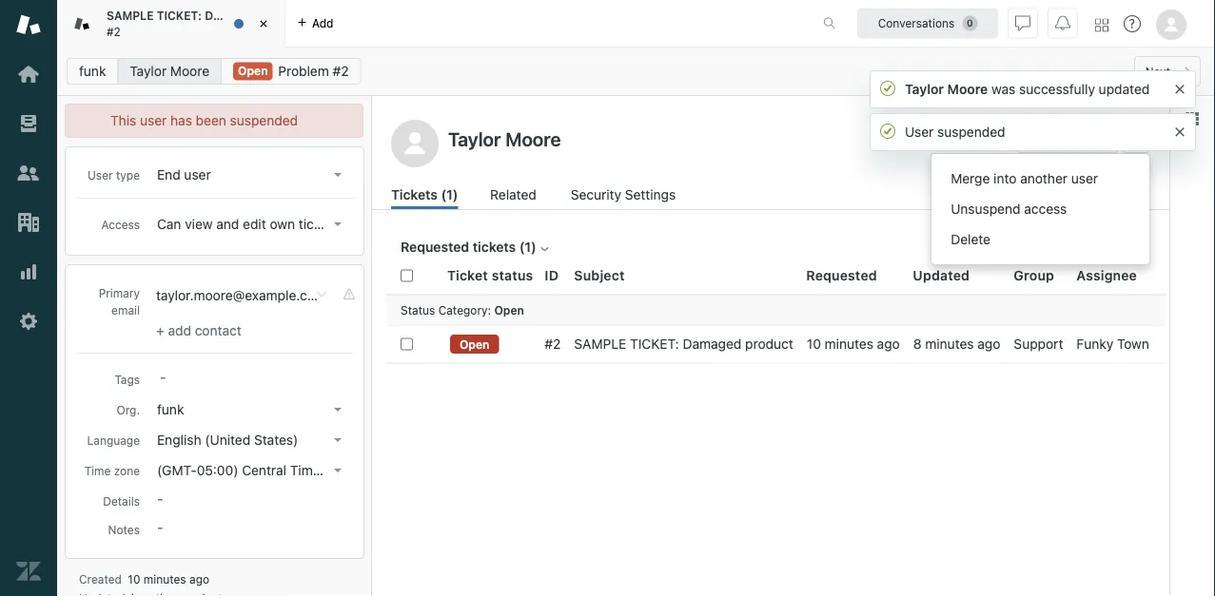 Task type: vqa. For each thing, say whether or not it's contained in the screenshot.
right Center
no



Task type: locate. For each thing, give the bounding box(es) containing it.
1 vertical spatial tickets
[[473, 239, 516, 255]]

1 horizontal spatial ticket:
[[630, 337, 679, 352]]

0 vertical spatial #2
[[107, 25, 121, 38]]

3 arrow down image from the top
[[334, 439, 342, 443]]

product
[[261, 9, 305, 22], [746, 337, 794, 352]]

english
[[157, 433, 201, 448]]

sample up funk link at top left
[[107, 9, 154, 22]]

1 horizontal spatial requested
[[807, 268, 878, 283]]

time zone
[[84, 465, 140, 478]]

requested up the select all tickets checkbox
[[401, 239, 469, 255]]

2 vertical spatial arrow down image
[[334, 439, 342, 443]]

moore down sample ticket: damaged product #2
[[170, 63, 210, 79]]

2 horizontal spatial open
[[495, 303, 524, 317]]

ticket: inside grid
[[630, 337, 679, 352]]

2 vertical spatial #2
[[545, 337, 561, 352]]

status category : open
[[401, 303, 524, 317]]

product inside sample ticket: damaged product #2
[[261, 9, 305, 22]]

minutes left 8
[[825, 337, 874, 352]]

requested
[[401, 239, 469, 255], [807, 268, 878, 283]]

1 horizontal spatial product
[[746, 337, 794, 352]]

2 horizontal spatial user
[[1072, 171, 1099, 187]]

access
[[1025, 201, 1067, 217]]

2 × from the top
[[1175, 118, 1186, 141]]

1 horizontal spatial +
[[1028, 131, 1036, 147]]

main element
[[0, 0, 57, 597]]

2 arrow down image from the top
[[334, 223, 342, 227]]

next
[[1146, 65, 1171, 78]]

open down category
[[460, 338, 490, 351]]

tickets
[[391, 187, 438, 203]]

suspended
[[230, 113, 298, 129], [938, 124, 1006, 140]]

user inside button
[[184, 167, 211, 183]]

ticket:
[[157, 9, 202, 22], [630, 337, 679, 352]]

own
[[270, 217, 295, 232]]

created 10 minutes ago
[[79, 573, 209, 586]]

moore for taylor moore was successfully updated
[[948, 81, 988, 97]]

security
[[571, 187, 622, 203]]

damaged
[[205, 9, 258, 22], [683, 337, 742, 352]]

1 vertical spatial arrow down image
[[334, 223, 342, 227]]

suspended right 'been'
[[230, 113, 298, 129]]

moore
[[170, 63, 210, 79], [948, 81, 988, 97]]

settings
[[625, 187, 676, 203]]

arrow down image for end user
[[334, 173, 342, 177]]

assignee
[[1077, 268, 1138, 283]]

×
[[1175, 75, 1186, 98], [1175, 118, 1186, 141]]

tickets right own
[[299, 217, 340, 232]]

1 vertical spatial 10
[[128, 573, 140, 586]]

0 horizontal spatial funk
[[79, 63, 106, 79]]

0 horizontal spatial product
[[261, 9, 305, 22]]

1 horizontal spatial #2
[[333, 63, 349, 79]]

8
[[914, 337, 922, 352]]

1 vertical spatial funk
[[157, 402, 184, 418]]

taylor up user suspended
[[905, 81, 944, 97]]

town
[[1118, 337, 1150, 352]]

add left contact
[[168, 323, 191, 339]]

1 vertical spatial × button
[[1175, 118, 1186, 141]]

× button right next
[[1175, 75, 1186, 98]]

secondary element
[[57, 52, 1216, 90]]

arrow down image
[[334, 173, 342, 177], [334, 223, 342, 227], [334, 439, 342, 443]]

tickets
[[299, 217, 340, 232], [473, 239, 516, 255]]

minutes right 8
[[926, 337, 974, 352]]

(gmt-05:00) central time (us & canada) button
[[151, 458, 415, 485]]

0 horizontal spatial (1)
[[441, 187, 458, 203]]

1 horizontal spatial add
[[312, 17, 334, 30]]

#2 inside grid
[[545, 337, 561, 352]]

(1)
[[441, 187, 458, 203], [520, 239, 537, 255]]

- field
[[152, 367, 348, 388]]

funk inside secondary element
[[79, 63, 106, 79]]

taylor inside secondary element
[[130, 63, 167, 79]]

0 horizontal spatial add
[[168, 323, 191, 339]]

0 vertical spatial ×
[[1175, 75, 1186, 98]]

get started image
[[16, 62, 41, 87]]

2 horizontal spatial minutes
[[926, 337, 974, 352]]

funk up english
[[157, 402, 184, 418]]

status
[[401, 303, 435, 317]]

1 vertical spatial sample
[[574, 337, 627, 352]]

taylor up this
[[130, 63, 167, 79]]

minutes right created
[[144, 573, 186, 586]]

product left 10 minutes ago
[[746, 337, 794, 352]]

english (united states) button
[[151, 427, 349, 454]]

time inside button
[[290, 463, 320, 479]]

#2 right 'problem'
[[333, 63, 349, 79]]

tabs tab list
[[57, 0, 803, 48]]

1 vertical spatial #2
[[333, 63, 349, 79]]

0 horizontal spatial user
[[88, 168, 113, 182]]

× button down next button
[[1175, 118, 1186, 141]]

minutes for 10
[[825, 337, 874, 352]]

category
[[439, 303, 488, 317]]

0 vertical spatial add
[[312, 17, 334, 30]]

1 vertical spatial taylor
[[905, 81, 944, 97]]

0 horizontal spatial ticket:
[[157, 9, 202, 22]]

0 horizontal spatial +
[[156, 323, 164, 339]]

#2 inside sample ticket: damaged product #2
[[107, 25, 121, 38]]

moore left was in the top of the page
[[948, 81, 988, 97]]

arrow down image inside (gmt-05:00) central time (us & canada) button
[[334, 469, 342, 473]]

grid
[[372, 257, 1170, 597]]

#2
[[107, 25, 121, 38], [333, 63, 349, 79], [545, 337, 561, 352]]

user for end
[[184, 167, 211, 183]]

user suspended
[[905, 124, 1006, 140]]

notes
[[108, 524, 140, 537]]

1 vertical spatial arrow down image
[[334, 469, 342, 473]]

0 horizontal spatial taylor
[[130, 63, 167, 79]]

0 vertical spatial arrow down image
[[334, 173, 342, 177]]

2 arrow down image from the top
[[334, 469, 342, 473]]

open right :
[[495, 303, 524, 317]]

minutes for 8
[[926, 337, 974, 352]]

ago for 10 minutes ago
[[877, 337, 900, 352]]

user right end
[[184, 167, 211, 183]]

moore inside secondary element
[[170, 63, 210, 79]]

funky
[[1077, 337, 1114, 352]]

views image
[[16, 111, 41, 136]]

1 horizontal spatial user
[[184, 167, 211, 183]]

admin image
[[16, 309, 41, 334]]

(gmt-
[[157, 463, 197, 479]]

+ inside button
[[1028, 131, 1036, 147]]

sample ticket: damaged product link
[[574, 336, 794, 353]]

0 horizontal spatial suspended
[[230, 113, 298, 129]]

arrow down image inside the english (united states) 'button'
[[334, 439, 342, 443]]

product inside grid
[[746, 337, 794, 352]]

1 vertical spatial product
[[746, 337, 794, 352]]

merge into another user
[[951, 171, 1099, 187]]

0 horizontal spatial requested
[[401, 239, 469, 255]]

+ left "new" at the top of the page
[[1028, 131, 1036, 147]]

funk
[[79, 63, 106, 79], [157, 402, 184, 418]]

0 vertical spatial product
[[261, 9, 305, 22]]

0 vertical spatial open
[[238, 64, 268, 78]]

1 vertical spatial requested
[[807, 268, 878, 283]]

sample inside sample ticket: damaged product #2
[[107, 9, 154, 22]]

1 vertical spatial ×
[[1175, 118, 1186, 141]]

requested inside grid
[[807, 268, 878, 283]]

None text field
[[443, 125, 1010, 153]]

edit
[[243, 217, 266, 232]]

can view and edit own tickets only button
[[151, 211, 369, 238]]

user right another
[[1072, 171, 1099, 187]]

can view and edit own tickets only
[[157, 217, 369, 232]]

1 arrow down image from the top
[[334, 173, 342, 177]]

1 vertical spatial user
[[88, 168, 113, 182]]

sample
[[107, 9, 154, 22], [574, 337, 627, 352]]

(1) up status
[[520, 239, 537, 255]]

tickets (1)
[[391, 187, 458, 203]]

damaged for sample ticket: damaged product
[[683, 337, 742, 352]]

1 horizontal spatial time
[[290, 463, 320, 479]]

1 vertical spatial ticket:
[[630, 337, 679, 352]]

time left (us
[[290, 463, 320, 479]]

0 vertical spatial tickets
[[299, 217, 340, 232]]

user left has
[[140, 113, 167, 129]]

2 horizontal spatial #2
[[545, 337, 561, 352]]

0 horizontal spatial moore
[[170, 63, 210, 79]]

1 vertical spatial ticket
[[447, 268, 488, 283]]

can
[[157, 217, 181, 232]]

(united
[[205, 433, 251, 448]]

2 horizontal spatial ago
[[978, 337, 1001, 352]]

id
[[545, 268, 559, 283]]

× right next
[[1175, 75, 1186, 98]]

ticket
[[1071, 131, 1108, 147], [447, 268, 488, 283]]

tab
[[57, 0, 305, 48]]

arrow down image inside end user button
[[334, 173, 342, 177]]

another
[[1021, 171, 1068, 187]]

(1) right tickets at the top left of page
[[441, 187, 458, 203]]

product up 'problem'
[[261, 9, 305, 22]]

&
[[351, 463, 360, 479]]

tickets up ticket status
[[473, 239, 516, 255]]

arrow down image up (us
[[334, 408, 342, 412]]

open down close image
[[238, 64, 268, 78]]

1 horizontal spatial minutes
[[825, 337, 874, 352]]

status
[[492, 268, 534, 283]]

1 horizontal spatial moore
[[948, 81, 988, 97]]

1 vertical spatial +
[[156, 323, 164, 339]]

user
[[140, 113, 167, 129], [184, 167, 211, 183], [1072, 171, 1099, 187]]

0 vertical spatial × button
[[1175, 75, 1186, 98]]

sample ticket: damaged product #2
[[107, 9, 305, 38]]

sample inside grid
[[574, 337, 627, 352]]

end
[[157, 167, 181, 183]]

arrow down image for funk
[[334, 408, 342, 412]]

time left zone
[[84, 465, 111, 478]]

0 vertical spatial sample
[[107, 9, 154, 22]]

arrow down image
[[334, 408, 342, 412], [334, 469, 342, 473]]

+ left contact
[[156, 323, 164, 339]]

0 vertical spatial moore
[[170, 63, 210, 79]]

sample ticket: damaged product
[[574, 337, 794, 352]]

#2 down id
[[545, 337, 561, 352]]

minutes
[[825, 337, 874, 352], [926, 337, 974, 352], [144, 573, 186, 586]]

arrow down image inside can view and edit own tickets only button
[[334, 223, 342, 227]]

0 vertical spatial ticket:
[[157, 9, 202, 22]]

0 vertical spatial damaged
[[205, 9, 258, 22]]

1 × from the top
[[1175, 75, 1186, 98]]

created
[[79, 573, 122, 586]]

related link
[[490, 185, 539, 209]]

0 horizontal spatial user
[[140, 113, 167, 129]]

ago
[[877, 337, 900, 352], [978, 337, 1001, 352], [189, 573, 209, 586]]

0 vertical spatial (1)
[[441, 187, 458, 203]]

0 vertical spatial funk
[[79, 63, 106, 79]]

end user
[[157, 167, 211, 183]]

damaged inside sample ticket: damaged product #2
[[205, 9, 258, 22]]

1 horizontal spatial damaged
[[683, 337, 742, 352]]

arrow down image left & on the bottom left of the page
[[334, 469, 342, 473]]

arrow down image inside funk button
[[334, 408, 342, 412]]

unsuspend
[[951, 201, 1021, 217]]

1 horizontal spatial sample
[[574, 337, 627, 352]]

0 vertical spatial arrow down image
[[334, 408, 342, 412]]

0 vertical spatial requested
[[401, 239, 469, 255]]

#2 inside secondary element
[[333, 63, 349, 79]]

0 horizontal spatial tickets
[[299, 217, 340, 232]]

0 vertical spatial user
[[905, 124, 934, 140]]

0 vertical spatial 10
[[807, 337, 821, 352]]

zendesk support image
[[16, 12, 41, 37]]

add up problem #2 at top left
[[312, 17, 334, 30]]

ticket inside grid
[[447, 268, 488, 283]]

0 horizontal spatial 10
[[128, 573, 140, 586]]

1 horizontal spatial taylor
[[905, 81, 944, 97]]

0 horizontal spatial sample
[[107, 9, 154, 22]]

taylor for taylor moore was successfully updated
[[905, 81, 944, 97]]

1 vertical spatial moore
[[948, 81, 988, 97]]

1 arrow down image from the top
[[334, 408, 342, 412]]

ticket: inside sample ticket: damaged product #2
[[157, 9, 202, 22]]

1 horizontal spatial funk
[[157, 402, 184, 418]]

customers image
[[16, 161, 41, 186]]

None checkbox
[[401, 338, 413, 351]]

ticket down requested tickets (1)
[[447, 268, 488, 283]]

0 vertical spatial ticket
[[1071, 131, 1108, 147]]

sample down subject
[[574, 337, 627, 352]]

arrow down image for can view and edit own tickets only
[[334, 223, 342, 227]]

× button
[[1175, 75, 1186, 98], [1175, 118, 1186, 141]]

suspended up 'merge'
[[938, 124, 1006, 140]]

0 vertical spatial taylor
[[130, 63, 167, 79]]

1 horizontal spatial ago
[[877, 337, 900, 352]]

unsuspend access link
[[932, 194, 1150, 225]]

× down next button
[[1175, 118, 1186, 141]]

product for sample ticket: damaged product #2
[[261, 9, 305, 22]]

1 horizontal spatial 10
[[807, 337, 821, 352]]

1 horizontal spatial ticket
[[1071, 131, 1108, 147]]

requested up 10 minutes ago
[[807, 268, 878, 283]]

0 vertical spatial +
[[1028, 131, 1036, 147]]

0 horizontal spatial ticket
[[447, 268, 488, 283]]

funk right get started image
[[79, 63, 106, 79]]

1 horizontal spatial user
[[905, 124, 934, 140]]

organizations image
[[16, 210, 41, 235]]

get help image
[[1124, 15, 1141, 32]]

ticket right "new" at the top of the page
[[1071, 131, 1108, 147]]

2 vertical spatial open
[[460, 338, 490, 351]]

1 vertical spatial damaged
[[683, 337, 742, 352]]

1 horizontal spatial tickets
[[473, 239, 516, 255]]

reporting image
[[16, 260, 41, 285]]

1 horizontal spatial (1)
[[520, 239, 537, 255]]

0 horizontal spatial damaged
[[205, 9, 258, 22]]

0 horizontal spatial open
[[238, 64, 268, 78]]

10
[[807, 337, 821, 352], [128, 573, 140, 586]]

open
[[238, 64, 268, 78], [495, 303, 524, 317], [460, 338, 490, 351]]

10 minutes ago
[[807, 337, 900, 352]]

#2 up funk link at top left
[[107, 25, 121, 38]]

1 horizontal spatial open
[[460, 338, 490, 351]]

0 horizontal spatial #2
[[107, 25, 121, 38]]



Task type: describe. For each thing, give the bounding box(es) containing it.
button displays agent's chat status as invisible. image
[[1016, 16, 1031, 31]]

group
[[1014, 268, 1055, 283]]

only
[[343, 217, 369, 232]]

ago for 8 minutes ago
[[978, 337, 1001, 352]]

english (united states)
[[157, 433, 298, 448]]

10 inside grid
[[807, 337, 821, 352]]

+ new ticket button
[[1018, 125, 1119, 153]]

states)
[[254, 433, 298, 448]]

security settings link
[[571, 185, 681, 209]]

(gmt-05:00) central time (us & canada)
[[157, 463, 415, 479]]

requested for requested
[[807, 268, 878, 283]]

been
[[196, 113, 226, 129]]

zone
[[114, 465, 140, 478]]

successfully
[[1020, 81, 1096, 97]]

new
[[1040, 131, 1067, 147]]

add button
[[286, 0, 345, 47]]

security settings
[[571, 187, 676, 203]]

user for this
[[140, 113, 167, 129]]

add inside dropdown button
[[312, 17, 334, 30]]

:
[[488, 303, 491, 317]]

1 × button from the top
[[1175, 75, 1186, 98]]

funky town
[[1077, 337, 1150, 352]]

next button
[[1135, 56, 1201, 87]]

org.
[[117, 404, 140, 417]]

has
[[170, 113, 192, 129]]

8 minutes ago
[[914, 337, 1001, 352]]

merge
[[951, 171, 990, 187]]

apps image
[[1185, 111, 1200, 127]]

1 vertical spatial add
[[168, 323, 191, 339]]

+ new ticket
[[1028, 131, 1108, 147]]

funk link
[[67, 58, 118, 85]]

details
[[103, 495, 140, 508]]

tickets inside button
[[299, 217, 340, 232]]

grid containing ticket status
[[372, 257, 1170, 597]]

problem
[[278, 63, 329, 79]]

contact
[[195, 323, 242, 339]]

open inside secondary element
[[238, 64, 268, 78]]

+ add contact
[[156, 323, 242, 339]]

0 horizontal spatial minutes
[[144, 573, 186, 586]]

user for user suspended
[[905, 124, 934, 140]]

updated
[[913, 268, 970, 283]]

0 horizontal spatial time
[[84, 465, 111, 478]]

taylor for taylor moore
[[130, 63, 167, 79]]

05:00)
[[197, 463, 238, 479]]

0 horizontal spatial ago
[[189, 573, 209, 586]]

tab containing sample ticket: damaged product
[[57, 0, 305, 48]]

close image
[[254, 14, 273, 33]]

this
[[110, 113, 136, 129]]

+ for + add contact
[[156, 323, 164, 339]]

+ for + new ticket
[[1028, 131, 1036, 147]]

view
[[185, 217, 213, 232]]

central
[[242, 463, 287, 479]]

user for user type
[[88, 168, 113, 182]]

1 vertical spatial open
[[495, 303, 524, 317]]

email
[[111, 304, 140, 317]]

product for sample ticket: damaged product
[[746, 337, 794, 352]]

language
[[87, 434, 140, 447]]

zendesk image
[[16, 560, 41, 585]]

damaged for sample ticket: damaged product #2
[[205, 9, 258, 22]]

and
[[216, 217, 239, 232]]

requested for requested tickets (1)
[[401, 239, 469, 255]]

moore for taylor moore
[[170, 63, 210, 79]]

user type
[[88, 168, 140, 182]]

requested tickets (1)
[[401, 239, 537, 255]]

funk button
[[151, 397, 349, 424]]

ticket: for sample ticket: damaged product
[[630, 337, 679, 352]]

delete link
[[932, 225, 1150, 255]]

arrow down image for english (united states)
[[334, 439, 342, 443]]

subject
[[574, 268, 625, 283]]

sample for sample ticket: damaged product #2
[[107, 9, 154, 22]]

ticket: for sample ticket: damaged product #2
[[157, 9, 202, 22]]

sample for sample ticket: damaged product
[[574, 337, 627, 352]]

funk inside button
[[157, 402, 184, 418]]

(us
[[324, 463, 347, 479]]

type
[[116, 168, 140, 182]]

this user has been suspended
[[110, 113, 298, 129]]

canada)
[[364, 463, 415, 479]]

support
[[1014, 337, 1064, 352]]

into
[[994, 171, 1017, 187]]

1 vertical spatial (1)
[[520, 239, 537, 255]]

ticket status
[[447, 268, 534, 283]]

ticket inside button
[[1071, 131, 1108, 147]]

conversations button
[[858, 8, 999, 39]]

2 × button from the top
[[1175, 118, 1186, 141]]

× for first × "button" from the top of the page
[[1175, 75, 1186, 98]]

unsuspend access
[[951, 201, 1067, 217]]

access
[[101, 218, 140, 231]]

was
[[992, 81, 1016, 97]]

delete
[[951, 232, 991, 248]]

notifications image
[[1056, 16, 1071, 31]]

× for first × "button" from the bottom of the page
[[1175, 118, 1186, 141]]

merge into another user link
[[932, 164, 1150, 194]]

tags
[[115, 373, 140, 386]]

updated
[[1099, 81, 1150, 97]]

Select All Tickets checkbox
[[401, 270, 413, 282]]

arrow down image for (gmt-05:00) central time (us & canada)
[[334, 469, 342, 473]]

zendesk products image
[[1096, 19, 1109, 32]]

related
[[490, 187, 537, 203]]

none checkbox inside grid
[[401, 338, 413, 351]]

end user button
[[151, 162, 349, 188]]

primary
[[99, 287, 140, 300]]

taylor.moore@example.com
[[156, 288, 326, 304]]

taylor moore
[[130, 63, 210, 79]]

tickets (1) link
[[391, 185, 458, 209]]

conversations
[[878, 17, 955, 30]]

taylor moore was successfully updated
[[905, 81, 1150, 97]]

1 horizontal spatial suspended
[[938, 124, 1006, 140]]

problem #2
[[278, 63, 349, 79]]

primary email
[[99, 287, 140, 317]]



